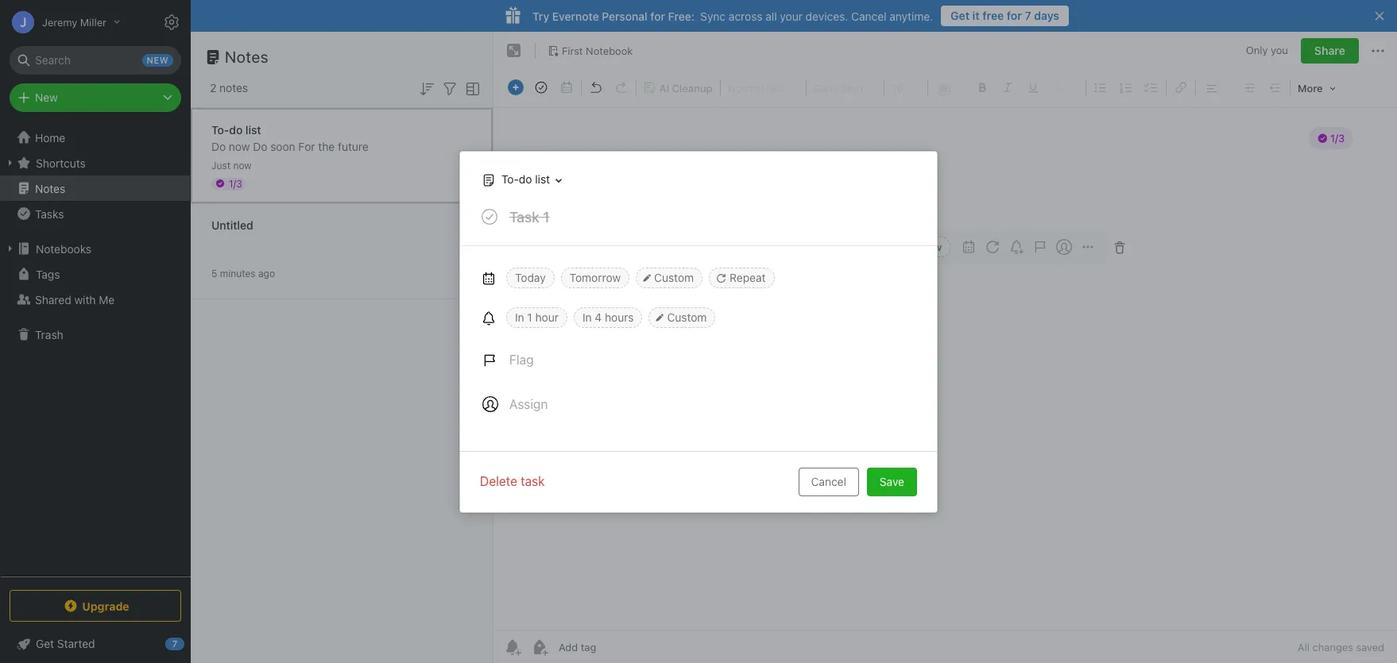 Task type: locate. For each thing, give the bounding box(es) containing it.
custom right hours
[[667, 310, 707, 324]]

Enter task text field
[[508, 207, 918, 234]]

1 horizontal spatial do
[[253, 140, 267, 153]]

task image
[[530, 76, 553, 99]]

1 horizontal spatial do
[[519, 172, 532, 186]]

cancel inside button
[[811, 475, 847, 489]]

all
[[766, 9, 777, 23]]

for for free:
[[651, 9, 665, 23]]

only
[[1246, 44, 1268, 57]]

saved
[[1357, 642, 1385, 654]]

in left 1
[[515, 310, 524, 324]]

2 for from the left
[[651, 9, 665, 23]]

now up 1/3
[[233, 159, 252, 171]]

to- inside to-do list do now do soon for the future
[[211, 123, 229, 136]]

in for in 4 hours
[[583, 310, 592, 324]]

4
[[595, 310, 602, 324]]

0 vertical spatial custom
[[654, 271, 694, 284]]

trash link
[[0, 322, 190, 347]]

it
[[973, 9, 980, 22]]

home link
[[0, 125, 191, 150]]

expand notebooks image
[[4, 242, 17, 255]]

undo image
[[585, 76, 607, 99]]

1 horizontal spatial for
[[1007, 9, 1022, 22]]

list
[[246, 123, 261, 136], [535, 172, 550, 186]]

untitled
[[211, 218, 253, 232]]

1 in from the left
[[515, 310, 524, 324]]

1 horizontal spatial notes
[[225, 48, 269, 66]]

0 horizontal spatial for
[[651, 9, 665, 23]]

share button
[[1301, 38, 1360, 64]]

0 horizontal spatial do
[[211, 140, 226, 153]]

notes up notes
[[225, 48, 269, 66]]

get it free for 7 days
[[951, 9, 1060, 22]]

2 notes
[[210, 81, 248, 95]]

first
[[562, 44, 583, 57]]

0 horizontal spatial in
[[515, 310, 524, 324]]

1 horizontal spatial list
[[535, 172, 550, 186]]

do left soon
[[253, 140, 267, 153]]

list inside button
[[535, 172, 550, 186]]

0 vertical spatial do
[[229, 123, 243, 136]]

0 vertical spatial to-
[[211, 123, 229, 136]]

expand note image
[[505, 41, 524, 60]]

for left free:
[[651, 9, 665, 23]]

flag button
[[473, 341, 543, 379]]

for
[[1007, 9, 1022, 22], [651, 9, 665, 23]]

1 do from the left
[[211, 140, 226, 153]]

anytime.
[[890, 9, 934, 23]]

custom for in 4 hours
[[667, 310, 707, 324]]

tasks button
[[0, 201, 190, 227]]

1 vertical spatial list
[[535, 172, 550, 186]]

you
[[1271, 44, 1289, 57]]

notes link
[[0, 176, 190, 201]]

notes up the tasks
[[35, 182, 65, 195]]

notes
[[225, 48, 269, 66], [35, 182, 65, 195]]

1 vertical spatial cancel
[[811, 475, 847, 489]]

custom button
[[636, 268, 703, 288], [649, 307, 716, 328]]

to- for to-do list
[[502, 172, 519, 186]]

1 for from the left
[[1007, 9, 1022, 22]]

0 vertical spatial notes
[[225, 48, 269, 66]]

do
[[211, 140, 226, 153], [253, 140, 267, 153]]

try
[[533, 9, 550, 23]]

0 horizontal spatial to-
[[211, 123, 229, 136]]

your
[[780, 9, 803, 23]]

cancel left save at the bottom right of page
[[811, 475, 847, 489]]

do inside to-do list do now do soon for the future
[[229, 123, 243, 136]]

cancel
[[852, 9, 887, 23], [811, 475, 847, 489]]

delete task link
[[480, 472, 545, 491]]

to- inside button
[[502, 172, 519, 186]]

1 to-do list button from the left
[[474, 168, 568, 191]]

cancel right devices.
[[852, 9, 887, 23]]

Search text field
[[21, 46, 170, 75]]

now up just now on the left top of the page
[[229, 140, 250, 153]]

1 vertical spatial custom button
[[649, 307, 716, 328]]

0 vertical spatial now
[[229, 140, 250, 153]]

for
[[298, 140, 315, 153]]

in 1 hour
[[515, 310, 559, 324]]

note list element
[[191, 32, 494, 664]]

list inside to-do list do now do soon for the future
[[246, 123, 261, 136]]

all changes saved
[[1298, 642, 1385, 654]]

now
[[229, 140, 250, 153], [233, 159, 252, 171]]

tree
[[0, 125, 191, 576]]

notes inside tree
[[35, 182, 65, 195]]

5
[[211, 268, 217, 279]]

1 vertical spatial do
[[519, 172, 532, 186]]

to-do list button
[[474, 168, 568, 191], [478, 168, 568, 191]]

font family image
[[809, 76, 882, 99]]

for left 7
[[1007, 9, 1022, 22]]

1 horizontal spatial to-
[[502, 172, 519, 186]]

alignment image
[[1198, 76, 1238, 99]]

hours
[[605, 310, 634, 324]]

in inside button
[[583, 310, 592, 324]]

custom button right hours
[[649, 307, 716, 328]]

do for to-do list
[[519, 172, 532, 186]]

in
[[515, 310, 524, 324], [583, 310, 592, 324]]

1 horizontal spatial in
[[583, 310, 592, 324]]

7
[[1025, 9, 1032, 22]]

custom
[[654, 271, 694, 284], [667, 310, 707, 324]]

upgrade button
[[10, 591, 181, 623]]

custom left repeat button
[[654, 271, 694, 284]]

0 horizontal spatial notes
[[35, 182, 65, 195]]

notebooks
[[36, 242, 92, 256]]

do up just
[[211, 140, 226, 153]]

0 horizontal spatial do
[[229, 123, 243, 136]]

with
[[74, 293, 96, 306]]

1 vertical spatial custom
[[667, 310, 707, 324]]

minutes
[[220, 268, 256, 279]]

just now
[[211, 159, 252, 171]]

in inside button
[[515, 310, 524, 324]]

in 4 hours button
[[574, 307, 643, 328]]

custom button for in 4 hours
[[649, 307, 716, 328]]

trash
[[35, 328, 63, 341]]

custom button down enter task "text field"
[[636, 268, 703, 288]]

first notebook
[[562, 44, 633, 57]]

1 vertical spatial notes
[[35, 182, 65, 195]]

1 horizontal spatial cancel
[[852, 9, 887, 23]]

1 vertical spatial to-
[[502, 172, 519, 186]]

0 horizontal spatial cancel
[[811, 475, 847, 489]]

get
[[951, 9, 970, 22]]

to-
[[211, 123, 229, 136], [502, 172, 519, 186]]

list for to-do list
[[535, 172, 550, 186]]

today
[[515, 271, 546, 284]]

in left 4
[[583, 310, 592, 324]]

hour
[[535, 310, 559, 324]]

font color image
[[930, 76, 970, 99]]

try evernote personal for free: sync across all your devices. cancel anytime.
[[533, 9, 934, 23]]

personal
[[602, 9, 648, 23]]

0 horizontal spatial list
[[246, 123, 261, 136]]

None search field
[[21, 46, 170, 75]]

assign button
[[473, 385, 558, 423]]

do
[[229, 123, 243, 136], [519, 172, 532, 186]]

do inside button
[[519, 172, 532, 186]]

cancel button
[[799, 468, 859, 497]]

list for to-do list do now do soon for the future
[[246, 123, 261, 136]]

for inside button
[[1007, 9, 1022, 22]]

0 vertical spatial custom button
[[636, 268, 703, 288]]

0 vertical spatial list
[[246, 123, 261, 136]]

repeat button
[[709, 268, 775, 288]]

2 in from the left
[[583, 310, 592, 324]]



Task type: describe. For each thing, give the bounding box(es) containing it.
assign
[[510, 397, 548, 411]]

only you
[[1246, 44, 1289, 57]]

new button
[[10, 83, 181, 112]]

future
[[338, 140, 369, 153]]

notes
[[219, 81, 248, 95]]

notes inside note list element
[[225, 48, 269, 66]]

settings image
[[162, 13, 181, 32]]

get it free for 7 days button
[[941, 6, 1069, 26]]

notebook
[[586, 44, 633, 57]]

task
[[521, 474, 545, 489]]

1 vertical spatial now
[[233, 159, 252, 171]]

add a reminder image
[[503, 638, 522, 657]]

to-do list
[[502, 172, 550, 186]]

Note Editor text field
[[494, 108, 1398, 631]]

upgrade
[[82, 600, 129, 613]]

shortcuts
[[36, 156, 86, 170]]

to- for to-do list do now do soon for the future
[[211, 123, 229, 136]]

devices.
[[806, 9, 849, 23]]

delete task
[[480, 474, 545, 489]]

do for to-do list do now do soon for the future
[[229, 123, 243, 136]]

first notebook button
[[542, 40, 639, 62]]

heading level image
[[723, 76, 805, 99]]

in 4 hours
[[583, 310, 634, 324]]

custom button for tomorrow
[[636, 268, 703, 288]]

ago
[[258, 268, 275, 279]]

shortcuts button
[[0, 150, 190, 176]]

shared
[[35, 293, 71, 306]]

new
[[35, 91, 58, 104]]

in 1 hour button
[[506, 307, 568, 328]]

add tag image
[[530, 638, 549, 657]]

save
[[880, 475, 905, 489]]

tags
[[36, 268, 60, 281]]

2 do from the left
[[253, 140, 267, 153]]

all
[[1298, 642, 1310, 654]]

changes
[[1313, 642, 1354, 654]]

across
[[729, 9, 763, 23]]

to-do list do now do soon for the future
[[211, 123, 369, 153]]

days
[[1035, 9, 1060, 22]]

tree containing home
[[0, 125, 191, 576]]

free
[[983, 9, 1004, 22]]

highlight image
[[1046, 76, 1084, 99]]

more image
[[1293, 76, 1342, 99]]

notebooks link
[[0, 236, 190, 262]]

now inside to-do list do now do soon for the future
[[229, 140, 250, 153]]

in for in 1 hour
[[515, 310, 524, 324]]

just
[[211, 159, 231, 171]]

flag
[[510, 353, 534, 367]]

tomorrow button
[[561, 268, 630, 288]]

note window element
[[494, 32, 1398, 664]]

insert image
[[504, 76, 528, 99]]

shared with me
[[35, 293, 115, 306]]

font size image
[[886, 76, 926, 99]]

sync
[[701, 9, 726, 23]]

for for 7
[[1007, 9, 1022, 22]]

2
[[210, 81, 216, 95]]

1/3
[[229, 178, 242, 190]]

0 vertical spatial cancel
[[852, 9, 887, 23]]

tomorrow
[[570, 271, 621, 284]]

delete
[[480, 474, 518, 489]]

Go to note or move task field
[[474, 168, 568, 191]]

1
[[527, 310, 532, 324]]

save button
[[867, 468, 917, 497]]

me
[[99, 293, 115, 306]]

custom for tomorrow
[[654, 271, 694, 284]]

the
[[318, 140, 335, 153]]

repeat
[[730, 271, 766, 284]]

share
[[1315, 44, 1346, 57]]

home
[[35, 131, 65, 144]]

2 to-do list button from the left
[[478, 168, 568, 191]]

free:
[[668, 9, 695, 23]]

soon
[[270, 140, 295, 153]]

shared with me link
[[0, 287, 190, 312]]

today button
[[506, 268, 555, 288]]

tasks
[[35, 207, 64, 221]]

tags button
[[0, 262, 190, 287]]

5 minutes ago
[[211, 268, 275, 279]]

evernote
[[552, 9, 599, 23]]



Task type: vqa. For each thing, say whether or not it's contained in the screenshot.
row group
no



